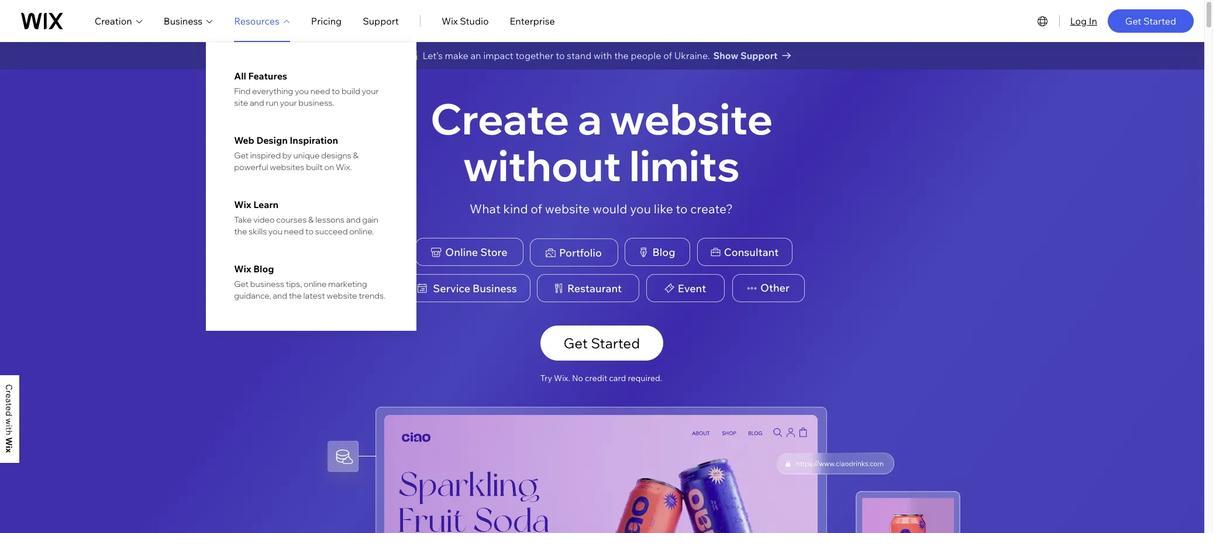 Task type: describe. For each thing, give the bounding box(es) containing it.
service business
[[433, 282, 517, 295]]

everything
[[252, 86, 293, 97]]

features
[[248, 70, 287, 82]]

site
[[234, 98, 248, 108]]

get started link
[[1108, 9, 1194, 32]]

skills
[[249, 226, 267, 237]]

business.
[[299, 98, 334, 108]]

get started button
[[540, 326, 663, 361]]

wix blog link
[[234, 263, 389, 275]]

online store
[[445, 246, 508, 259]]

to inside 'wix learn take video courses & lessons and gain the skills you need to succeed online.'
[[305, 226, 314, 237]]

business button
[[164, 14, 213, 28]]

lessons
[[315, 215, 345, 225]]

and inside 'wix learn take video courses & lessons and gain the skills you need to succeed online.'
[[346, 215, 361, 225]]

like
[[654, 201, 673, 216]]

courses
[[276, 215, 307, 225]]

people
[[631, 50, 661, 61]]

wix learn link
[[234, 199, 389, 211]]

kind
[[503, 201, 528, 216]]

& inside 'wix learn take video courses & lessons and gain the skills you need to succeed online.'
[[308, 215, 314, 225]]

the for wix blog
[[289, 291, 302, 301]]

wix for wix learn take video courses & lessons and gain the skills you need to succeed online.
[[234, 199, 251, 211]]

all features find everything you need to build your site and run your business.
[[234, 70, 379, 108]]

let's make an impact together to stand with the people of ukraine.
[[423, 50, 710, 61]]

0 vertical spatial support
[[363, 15, 399, 27]]

inspired
[[250, 150, 281, 161]]

get inside 'wix blog get business tips, online marketing guidance, and the latest website trends.'
[[234, 279, 249, 290]]

portfolio button
[[530, 239, 618, 267]]

and inside 'wix blog get business tips, online marketing guidance, and the latest website trends.'
[[273, 291, 287, 301]]

consultant
[[724, 246, 779, 259]]

unique
[[293, 150, 320, 161]]

consultant button
[[697, 238, 792, 266]]

event button
[[646, 275, 724, 303]]

studio
[[460, 15, 489, 27]]

0 vertical spatial your
[[362, 86, 379, 97]]

need inside all features find everything you need to build your site and run your business.
[[310, 86, 330, 97]]

and inside all features find everything you need to build your site and run your business.
[[250, 98, 264, 108]]

online.
[[349, 226, 374, 237]]

credit
[[585, 373, 607, 384]]

create?
[[690, 201, 733, 216]]

built
[[306, 162, 323, 173]]

restaurant
[[567, 282, 622, 295]]

get inside button
[[564, 335, 588, 352]]

log in
[[1070, 15, 1097, 27]]

impact
[[483, 50, 514, 61]]

& inside web design inspiration get inspired by unique designs & powerful websites built on wix.
[[353, 150, 359, 161]]

marketing
[[328, 279, 367, 290]]

run
[[266, 98, 278, 108]]

you inside 'wix learn take video courses & lessons and gain the skills you need to succeed online.'
[[268, 226, 282, 237]]

learn
[[253, 199, 279, 211]]

0 vertical spatial get started
[[1125, 15, 1176, 27]]

together
[[516, 50, 554, 61]]

what kind of website would you like to create?
[[470, 201, 733, 216]]

enterprise link
[[510, 14, 555, 28]]

to inside all features find everything you need to build your site and run your business.
[[332, 86, 340, 97]]

resources
[[234, 15, 280, 27]]

show support
[[713, 50, 778, 61]]

guidance,
[[234, 291, 271, 301]]

0 vertical spatial of
[[663, 50, 672, 61]]

creation button
[[95, 14, 143, 28]]

need inside 'wix learn take video courses & lessons and gain the skills you need to succeed online.'
[[284, 226, 304, 237]]

1 vertical spatial you
[[630, 201, 651, 216]]

stand
[[567, 50, 592, 61]]

resources group
[[206, 42, 417, 331]]

blog inside 'wix blog get business tips, online marketing guidance, and the latest website trends.'
[[253, 263, 274, 275]]

online
[[445, 246, 478, 259]]

websites
[[270, 162, 304, 173]]

business inside service business 'button'
[[473, 282, 517, 295]]

web
[[234, 135, 254, 146]]

limits
[[629, 138, 740, 192]]

without
[[463, 138, 621, 192]]

ukrainian flag image
[[402, 47, 418, 64]]

started inside button
[[591, 335, 640, 352]]

an
[[471, 50, 481, 61]]

glass ns.png image
[[777, 454, 894, 475]]

trends.
[[359, 291, 386, 301]]

1 horizontal spatial wix.
[[554, 373, 570, 384]]

portfolio
[[559, 246, 602, 260]]

let's
[[423, 50, 443, 61]]

card
[[609, 373, 626, 384]]

ukraine.
[[674, 50, 710, 61]]

wix for wix studio
[[442, 15, 458, 27]]

created with wix image
[[6, 385, 12, 453]]

the for wix learn
[[234, 226, 247, 237]]



Task type: locate. For each thing, give the bounding box(es) containing it.
wix blog get business tips, online marketing guidance, and the latest website trends.
[[234, 263, 386, 301]]

the inside 'wix learn take video courses & lessons and gain the skills you need to succeed online.'
[[234, 226, 247, 237]]

1 horizontal spatial your
[[362, 86, 379, 97]]

web design inspiration link
[[234, 135, 389, 146]]

the down take
[[234, 226, 247, 237]]

service
[[433, 282, 470, 295]]

wix up guidance,
[[234, 263, 251, 275]]

get up powerful
[[234, 150, 249, 161]]

support right show
[[741, 50, 778, 61]]

1 vertical spatial of
[[531, 201, 542, 216]]

to
[[556, 50, 565, 61], [332, 86, 340, 97], [676, 201, 688, 216], [305, 226, 314, 237]]

you
[[295, 86, 309, 97], [630, 201, 651, 216], [268, 226, 282, 237]]

1 vertical spatial wix.
[[554, 373, 570, 384]]

0 horizontal spatial of
[[531, 201, 542, 216]]

0 vertical spatial blog
[[652, 246, 675, 259]]

1 vertical spatial your
[[280, 98, 297, 108]]

wix inside 'wix learn take video courses & lessons and gain the skills you need to succeed online.'
[[234, 199, 251, 211]]

show support link
[[713, 47, 802, 64]]

get inside web design inspiration get inspired by unique designs & powerful websites built on wix.
[[234, 150, 249, 161]]

2 horizontal spatial the
[[614, 50, 629, 61]]

to down the courses
[[305, 226, 314, 237]]

0 horizontal spatial blog
[[253, 263, 274, 275]]

support
[[363, 15, 399, 27], [741, 50, 778, 61]]

get right in
[[1125, 15, 1141, 27]]

1 horizontal spatial need
[[310, 86, 330, 97]]

required.
[[628, 373, 662, 384]]

all
[[234, 70, 246, 82]]

need
[[310, 86, 330, 97], [284, 226, 304, 237]]

and left run
[[250, 98, 264, 108]]

online
[[304, 279, 327, 290]]

a
[[578, 92, 602, 145]]

2 vertical spatial and
[[273, 291, 287, 301]]

1 vertical spatial the
[[234, 226, 247, 237]]

all features link
[[234, 70, 389, 82]]

enterprise
[[510, 15, 555, 27]]

2 horizontal spatial and
[[346, 215, 361, 225]]

blog inside "button"
[[652, 246, 675, 259]]

inspiration
[[290, 135, 338, 146]]

1 vertical spatial and
[[346, 215, 361, 225]]

0 horizontal spatial business
[[164, 15, 203, 27]]

wix for wix blog get business tips, online marketing guidance, and the latest website trends.
[[234, 263, 251, 275]]

started
[[1144, 15, 1176, 27], [591, 335, 640, 352]]

2 horizontal spatial website
[[610, 92, 773, 145]]

get started up try wix. no credit card required.
[[564, 335, 640, 352]]

on
[[324, 162, 334, 173]]

1 horizontal spatial the
[[289, 291, 302, 301]]

powerful
[[234, 162, 268, 173]]

1 vertical spatial business
[[473, 282, 517, 295]]

0 vertical spatial wix
[[442, 15, 458, 27]]

get started inside button
[[564, 335, 640, 352]]

the right with
[[614, 50, 629, 61]]

1 vertical spatial &
[[308, 215, 314, 225]]

wix inside 'wix blog get business tips, online marketing guidance, and the latest website trends.'
[[234, 263, 251, 275]]

what
[[470, 201, 501, 216]]

0 vertical spatial and
[[250, 98, 264, 108]]

show
[[713, 50, 738, 61]]

in
[[1089, 15, 1097, 27]]

need down the courses
[[284, 226, 304, 237]]

1 vertical spatial started
[[591, 335, 640, 352]]

latest
[[303, 291, 325, 301]]

0 horizontal spatial support
[[363, 15, 399, 27]]

business
[[250, 279, 284, 290]]

wix
[[442, 15, 458, 27], [234, 199, 251, 211], [234, 263, 251, 275]]

creation
[[95, 15, 132, 27]]

blog up business
[[253, 263, 274, 275]]

your right run
[[280, 98, 297, 108]]

event
[[678, 282, 706, 295]]

0 horizontal spatial you
[[268, 226, 282, 237]]

service business button
[[402, 275, 530, 303]]

0 horizontal spatial &
[[308, 215, 314, 225]]

by
[[282, 150, 292, 161]]

web design inspiration get inspired by unique designs & powerful websites built on wix.
[[234, 135, 359, 173]]

gain
[[362, 215, 378, 225]]

and
[[250, 98, 264, 108], [346, 215, 361, 225], [273, 291, 287, 301]]

0 horizontal spatial get started
[[564, 335, 640, 352]]

& right designs
[[353, 150, 359, 161]]

blog up event button
[[652, 246, 675, 259]]

1 horizontal spatial get started
[[1125, 15, 1176, 27]]

create a website without limits
[[430, 92, 773, 192]]

1 horizontal spatial and
[[273, 291, 287, 301]]

2 vertical spatial wix
[[234, 263, 251, 275]]

the inside 'wix blog get business tips, online marketing guidance, and the latest website trends.'
[[289, 291, 302, 301]]

find
[[234, 86, 251, 97]]

pricing
[[311, 15, 342, 27]]

&
[[353, 150, 359, 161], [308, 215, 314, 225]]

& down "wix learn" link
[[308, 215, 314, 225]]

you down all features 'link'
[[295, 86, 309, 97]]

1 vertical spatial wix
[[234, 199, 251, 211]]

to left stand at the left of page
[[556, 50, 565, 61]]

wix. inside web design inspiration get inspired by unique designs & powerful websites built on wix.
[[336, 162, 352, 173]]

would
[[593, 201, 627, 216]]

1 horizontal spatial blog
[[652, 246, 675, 259]]

website inside 'wix blog get business tips, online marketing guidance, and the latest website trends.'
[[327, 291, 357, 301]]

0 horizontal spatial and
[[250, 98, 264, 108]]

try wix. no credit card required.
[[540, 373, 662, 384]]

0 vertical spatial &
[[353, 150, 359, 161]]

designs
[[321, 150, 351, 161]]

succeed
[[315, 226, 348, 237]]

of
[[663, 50, 672, 61], [531, 201, 542, 216]]

other button
[[732, 275, 805, 303]]

0 vertical spatial started
[[1144, 15, 1176, 27]]

get started right in
[[1125, 15, 1176, 27]]

of right people
[[663, 50, 672, 61]]

to left build in the top left of the page
[[332, 86, 340, 97]]

log
[[1070, 15, 1087, 27]]

design
[[256, 135, 288, 146]]

your right build in the top left of the page
[[362, 86, 379, 97]]

0 horizontal spatial website
[[327, 291, 357, 301]]

the
[[614, 50, 629, 61], [234, 226, 247, 237], [289, 291, 302, 301]]

you left like
[[630, 201, 651, 216]]

get up no
[[564, 335, 588, 352]]

1 vertical spatial blog
[[253, 263, 274, 275]]

1 horizontal spatial website
[[545, 201, 590, 216]]

tips,
[[286, 279, 302, 290]]

0 vertical spatial website
[[610, 92, 773, 145]]

pricing link
[[311, 14, 342, 28]]

1 vertical spatial website
[[545, 201, 590, 216]]

create
[[430, 92, 569, 145]]

0 vertical spatial need
[[310, 86, 330, 97]]

business
[[164, 15, 203, 27], [473, 282, 517, 295]]

you inside all features find everything you need to build your site and run your business.
[[295, 86, 309, 97]]

wix learn take video courses & lessons and gain the skills you need to succeed online.
[[234, 199, 378, 237]]

no
[[572, 373, 583, 384]]

build
[[342, 86, 360, 97]]

support link
[[363, 14, 399, 28]]

of right kind
[[531, 201, 542, 216]]

blog
[[652, 246, 675, 259], [253, 263, 274, 275]]

1 vertical spatial support
[[741, 50, 778, 61]]

0 vertical spatial business
[[164, 15, 203, 27]]

website inside create a website without limits
[[610, 92, 773, 145]]

wix. left no
[[554, 373, 570, 384]]

video
[[253, 215, 275, 225]]

0 horizontal spatial your
[[280, 98, 297, 108]]

1 vertical spatial need
[[284, 226, 304, 237]]

1 horizontal spatial support
[[741, 50, 778, 61]]

wix.
[[336, 162, 352, 173], [554, 373, 570, 384]]

language selector, english selected image
[[1036, 14, 1050, 28]]

store
[[480, 246, 508, 259]]

1 horizontal spatial &
[[353, 150, 359, 161]]

try
[[540, 373, 552, 384]]

0 horizontal spatial the
[[234, 226, 247, 237]]

support right the pricing link
[[363, 15, 399, 27]]

you down video
[[268, 226, 282, 237]]

2 vertical spatial the
[[289, 291, 302, 301]]

business inside business dropdown button
[[164, 15, 203, 27]]

1 vertical spatial get started
[[564, 335, 640, 352]]

take
[[234, 215, 252, 225]]

and up online.
[[346, 215, 361, 225]]

0 vertical spatial wix.
[[336, 162, 352, 173]]

2 vertical spatial you
[[268, 226, 282, 237]]

0 horizontal spatial started
[[591, 335, 640, 352]]

1 horizontal spatial you
[[295, 86, 309, 97]]

2 vertical spatial website
[[327, 291, 357, 301]]

1 horizontal spatial of
[[663, 50, 672, 61]]

log in link
[[1070, 14, 1097, 28]]

get up guidance,
[[234, 279, 249, 290]]

wix. down designs
[[336, 162, 352, 173]]

other
[[760, 282, 790, 295]]

wix up take
[[234, 199, 251, 211]]

wix studio
[[442, 15, 489, 27]]

0 vertical spatial the
[[614, 50, 629, 61]]

1 horizontal spatial started
[[1144, 15, 1176, 27]]

make
[[445, 50, 468, 61]]

the down tips,
[[289, 291, 302, 301]]

0 horizontal spatial wix.
[[336, 162, 352, 173]]

and down business
[[273, 291, 287, 301]]

1 horizontal spatial business
[[473, 282, 517, 295]]

need up business.
[[310, 86, 330, 97]]

wix left studio
[[442, 15, 458, 27]]

to right like
[[676, 201, 688, 216]]

0 horizontal spatial need
[[284, 226, 304, 237]]

restaurant button
[[537, 275, 639, 303]]

with
[[594, 50, 612, 61]]

2 horizontal spatial you
[[630, 201, 651, 216]]

0 vertical spatial you
[[295, 86, 309, 97]]



Task type: vqa. For each thing, say whether or not it's contained in the screenshot.
Start
no



